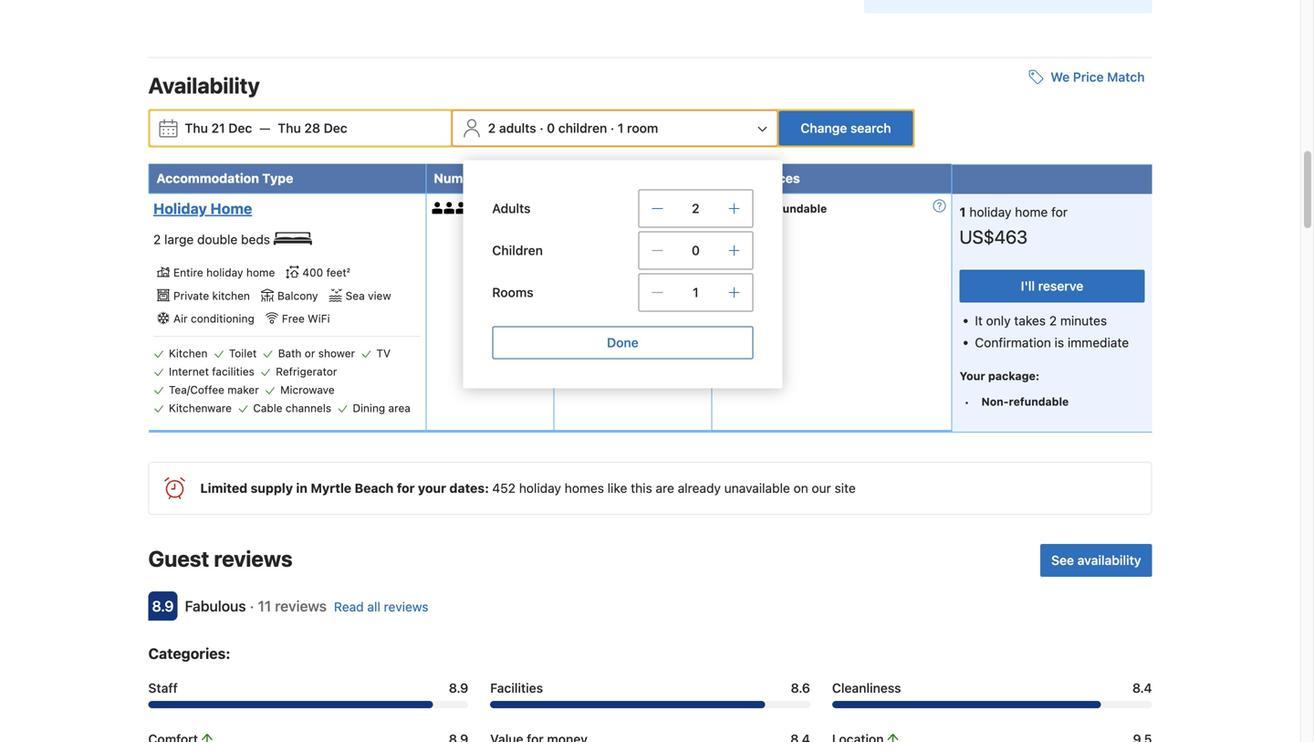 Task type: vqa. For each thing, say whether or not it's contained in the screenshot.
'2 adults · 0 children · 1 room' dropdown button
yes



Task type: locate. For each thing, give the bounding box(es) containing it.
your for your package:
[[960, 370, 986, 383]]

0 horizontal spatial 0
[[547, 120, 555, 136]]

internet facilities
[[169, 365, 255, 378]]

1 vertical spatial home
[[246, 266, 275, 279]]

fabulous · 11 reviews
[[185, 598, 327, 615]]

all
[[367, 600, 381, 615]]

home
[[1016, 204, 1049, 220], [246, 266, 275, 279]]

it only takes 2 minutes confirmation is immediate
[[976, 313, 1130, 350]]

1 horizontal spatial 8.9
[[449, 681, 469, 696]]

facilities
[[491, 681, 543, 696]]

1 horizontal spatial holiday
[[519, 481, 561, 496]]

· right children
[[611, 120, 615, 136]]

1 vertical spatial your
[[960, 370, 986, 383]]

0 vertical spatial non-
[[740, 202, 768, 215]]

%
[[627, 249, 636, 260]]

1 horizontal spatial 1
[[693, 285, 699, 300]]

your
[[418, 481, 447, 496]]

0 horizontal spatial ·
[[250, 598, 254, 615]]

1 vertical spatial for
[[397, 481, 415, 496]]

1 horizontal spatial for
[[1052, 204, 1068, 220]]

sea
[[346, 289, 365, 302]]

thu 21 dec — thu 28 dec
[[185, 120, 348, 136]]

guests
[[504, 171, 547, 186]]

1 vertical spatial 0
[[692, 243, 700, 258]]

1 for 1
[[693, 285, 699, 300]]

1 vertical spatial •
[[965, 396, 970, 409]]

0 horizontal spatial your
[[720, 171, 749, 186]]

dining
[[353, 402, 385, 415]]

holiday for entire holiday home
[[206, 266, 243, 279]]

8.6
[[791, 681, 811, 696]]

2 occupancy image from the left
[[456, 202, 468, 214]]

0 vertical spatial for
[[1052, 204, 1068, 220]]

8.9 down guest
[[152, 598, 174, 615]]

2 left large
[[153, 232, 161, 247]]

2 thu from the left
[[278, 120, 301, 136]]

your package:
[[960, 370, 1040, 383]]

your for your choices
[[720, 171, 749, 186]]

reviews up fabulous · 11 reviews
[[214, 546, 293, 572]]

1 vertical spatial 1
[[960, 204, 967, 220]]

0 left children
[[547, 120, 555, 136]]

entire holiday home
[[173, 266, 275, 279]]

dec
[[229, 120, 252, 136], [324, 120, 348, 136]]

private kitchen
[[173, 289, 250, 302]]

2 inside it only takes 2 minutes confirmation is immediate
[[1050, 313, 1058, 328]]

kitchenware
[[169, 402, 232, 415]]

2 horizontal spatial holiday
[[970, 204, 1012, 220]]

thu left 21
[[185, 120, 208, 136]]

we
[[1051, 69, 1070, 84]]

1
[[618, 120, 624, 136], [960, 204, 967, 220], [693, 285, 699, 300]]

0 horizontal spatial thu
[[185, 120, 208, 136]]

immediate
[[1068, 335, 1130, 350]]

thu left 28
[[278, 120, 301, 136]]

home up us$463
[[1016, 204, 1049, 220]]

home for 1 holiday home for us$463 i'll reserve
[[1016, 204, 1049, 220]]

confirmation
[[976, 335, 1052, 350]]

1 horizontal spatial non-refundable
[[982, 396, 1069, 408]]

homes
[[565, 481, 604, 496]]

see
[[1052, 553, 1075, 568]]

8.9 inside 'element'
[[152, 598, 174, 615]]

reviews right 11
[[275, 598, 327, 615]]

are
[[656, 481, 675, 496]]

0 horizontal spatial dec
[[229, 120, 252, 136]]

1 vertical spatial refundable
[[1009, 396, 1069, 408]]

8.9
[[152, 598, 174, 615], [449, 681, 469, 696]]

kitchen
[[169, 347, 208, 360]]

area
[[389, 402, 411, 415]]

tea/coffee maker
[[169, 384, 259, 396]]

adults
[[499, 120, 537, 136]]

thu
[[185, 120, 208, 136], [278, 120, 301, 136]]

limited supply in myrtle beach for your dates: 452 holiday homes like this are already unavailable on our site
[[200, 481, 856, 496]]

children
[[559, 120, 607, 136]]

0 vertical spatial home
[[1016, 204, 1049, 220]]

2 vertical spatial 1
[[693, 285, 699, 300]]

0 vertical spatial your
[[720, 171, 749, 186]]

is
[[1055, 335, 1065, 350]]

0 vertical spatial non-refundable
[[740, 202, 827, 215]]

cable channels
[[253, 402, 332, 415]]

your left package:
[[960, 370, 986, 383]]

non- down your choices
[[740, 202, 768, 215]]

400
[[303, 266, 323, 279]]

non-
[[740, 202, 768, 215], [982, 396, 1009, 408]]

holiday right 452
[[519, 481, 561, 496]]

1 inside 1 holiday home for us$463 i'll reserve
[[960, 204, 967, 220]]

· right "adults"
[[540, 120, 544, 136]]

2 left "adults"
[[488, 120, 496, 136]]

dec right 21
[[229, 120, 252, 136]]

0 horizontal spatial holiday
[[206, 266, 243, 279]]

free
[[282, 312, 305, 325]]

1 horizontal spatial refundable
[[1009, 396, 1069, 408]]

number of guests
[[434, 171, 547, 186]]

1 occupancy image from the left
[[432, 202, 444, 214]]

2 for 2 large double beds
[[153, 232, 161, 247]]

non-refundable down choices at the top right of the page
[[740, 202, 827, 215]]

1 vertical spatial 8.9
[[449, 681, 469, 696]]

home down beds
[[246, 266, 275, 279]]

• down your choices
[[723, 203, 728, 215]]

occupancy image
[[432, 202, 444, 214], [456, 202, 468, 214]]

change search button
[[779, 111, 914, 146]]

i'll reserve button
[[960, 270, 1146, 303]]

13
[[614, 249, 625, 260]]

1 horizontal spatial occupancy image
[[456, 202, 468, 214]]

read
[[334, 600, 364, 615]]

0 vertical spatial 0
[[547, 120, 555, 136]]

1 vertical spatial non-
[[982, 396, 1009, 408]]

non-refundable
[[740, 202, 827, 215], [982, 396, 1069, 408]]

only
[[987, 313, 1011, 328]]

0 horizontal spatial 1
[[618, 120, 624, 136]]

—
[[260, 120, 271, 136]]

for left your
[[397, 481, 415, 496]]

1 horizontal spatial home
[[1016, 204, 1049, 220]]

1 horizontal spatial thu
[[278, 120, 301, 136]]

0 horizontal spatial •
[[723, 203, 728, 215]]

wifi
[[308, 312, 330, 325]]

holiday up kitchen
[[206, 266, 243, 279]]

staff
[[148, 681, 178, 696]]

holiday
[[970, 204, 1012, 220], [206, 266, 243, 279], [519, 481, 561, 496]]

1 horizontal spatial ·
[[540, 120, 544, 136]]

holiday up us$463
[[970, 204, 1012, 220]]

myrtle
[[311, 481, 352, 496]]

site
[[835, 481, 856, 496]]

holiday home link
[[153, 199, 416, 218]]

fee
[[640, 268, 654, 279]]

your
[[720, 171, 749, 186], [960, 370, 986, 383]]

microwave
[[280, 384, 335, 396]]

minutes
[[1061, 313, 1108, 328]]

internet
[[169, 365, 209, 378]]

· left 11
[[250, 598, 254, 615]]

shower
[[318, 347, 355, 360]]

refundable
[[767, 202, 827, 215], [1009, 396, 1069, 408]]

holiday inside 1 holiday home for us$463 i'll reserve
[[970, 204, 1012, 220]]

reviews
[[214, 546, 293, 572], [275, 598, 327, 615], [384, 600, 429, 615]]

per
[[657, 268, 671, 279]]

1 horizontal spatial non-
[[982, 396, 1009, 408]]

accommodation
[[157, 171, 259, 186]]

limited
[[200, 481, 248, 496]]

2 adults · 0 children · 1 room button
[[455, 111, 776, 146]]

0 vertical spatial 8.9
[[152, 598, 174, 615]]

package:
[[989, 370, 1040, 383]]

of
[[488, 171, 501, 186]]

2 up stay
[[692, 201, 700, 216]]

1 for 1 holiday home for us$463 i'll reserve
[[960, 204, 967, 220]]

review categories element
[[148, 643, 231, 665]]

0 vertical spatial 1
[[618, 120, 624, 136]]

refundable down choices at the top right of the page
[[767, 202, 827, 215]]

0 horizontal spatial home
[[246, 266, 275, 279]]

guest reviews element
[[148, 544, 1034, 574]]

home for entire holiday home
[[246, 266, 275, 279]]

0 horizontal spatial 8.9
[[152, 598, 174, 615]]

for up 'i'll reserve'
[[1052, 204, 1068, 220]]

2 for 2 adults · 0 children · 1 room
[[488, 120, 496, 136]]

cleanliness
[[833, 681, 902, 696]]

2 large double beds
[[153, 232, 274, 247]]

0 horizontal spatial non-
[[740, 202, 768, 215]]

non-refundable down package:
[[982, 396, 1069, 408]]

0 vertical spatial refundable
[[767, 202, 827, 215]]

toilet
[[229, 347, 257, 360]]

change
[[801, 120, 848, 136]]

8.4
[[1133, 681, 1153, 696]]

2 inside dropdown button
[[488, 120, 496, 136]]

done button
[[493, 326, 754, 359]]

like
[[608, 481, 628, 496]]

0
[[547, 120, 555, 136], [692, 243, 700, 258]]

refundable down package:
[[1009, 396, 1069, 408]]

dates:
[[450, 481, 489, 496]]

1 horizontal spatial your
[[960, 370, 986, 383]]

non- down your package:
[[982, 396, 1009, 408]]

1 holiday home for us$463 i'll reserve
[[960, 204, 1084, 294]]

2 horizontal spatial 1
[[960, 204, 967, 220]]

0 up stay
[[692, 243, 700, 258]]

• down your package:
[[965, 396, 970, 409]]

0 horizontal spatial occupancy image
[[432, 202, 444, 214]]

2 up is
[[1050, 313, 1058, 328]]

your left choices at the top right of the page
[[720, 171, 749, 186]]

1 vertical spatial holiday
[[206, 266, 243, 279]]

8.9 left 'facilities'
[[449, 681, 469, 696]]

dec right 28
[[324, 120, 348, 136]]

1 horizontal spatial dec
[[324, 120, 348, 136]]

balcony
[[278, 289, 318, 302]]

home inside 1 holiday home for us$463 i'll reserve
[[1016, 204, 1049, 220]]

or
[[305, 347, 315, 360]]

0 vertical spatial holiday
[[970, 204, 1012, 220]]



Task type: describe. For each thing, give the bounding box(es) containing it.
holiday home
[[153, 200, 252, 217]]

see availability button
[[1041, 544, 1153, 577]]

air
[[173, 312, 188, 325]]

change search
[[801, 120, 892, 136]]

1 vertical spatial non-refundable
[[982, 396, 1069, 408]]

more details on meals and payment options image
[[934, 199, 946, 212]]

in
[[296, 481, 308, 496]]

on
[[794, 481, 809, 496]]

2 dec from the left
[[324, 120, 348, 136]]

choices
[[752, 171, 801, 186]]

staff 8.9 meter
[[148, 701, 469, 709]]

1 horizontal spatial 0
[[692, 243, 700, 258]]

thu 21 dec button
[[178, 112, 260, 145]]

holiday
[[153, 200, 207, 217]]

reviews inside 'element'
[[214, 546, 293, 572]]

beds
[[241, 232, 270, 247]]

children
[[493, 243, 543, 258]]

guest
[[148, 546, 209, 572]]

availability
[[1078, 553, 1142, 568]]

1 horizontal spatial •
[[965, 396, 970, 409]]

entire
[[173, 266, 203, 279]]

view
[[368, 289, 391, 302]]

maker
[[228, 384, 259, 396]]

rated fabulous element
[[185, 598, 246, 615]]

0 inside dropdown button
[[547, 120, 555, 136]]

0 vertical spatial •
[[723, 203, 728, 215]]

bath or shower
[[278, 347, 355, 360]]

for inside 1 holiday home for us$463 i'll reserve
[[1052, 204, 1068, 220]]

holiday for 1 holiday home for us$463 i'll reserve
[[970, 204, 1012, 220]]

unavailable
[[725, 481, 791, 496]]

stay
[[674, 268, 693, 279]]

accommodation type
[[157, 171, 293, 186]]

supply
[[251, 481, 293, 496]]

2 adults · 0 children · 1 room
[[488, 120, 659, 136]]

dining area
[[353, 402, 411, 415]]

already
[[678, 481, 721, 496]]

0 horizontal spatial non-refundable
[[740, 202, 827, 215]]

thu 28 dec button
[[271, 112, 355, 145]]

cleaning
[[598, 268, 637, 279]]

2 vertical spatial holiday
[[519, 481, 561, 496]]

11
[[258, 598, 271, 615]]

1 thu from the left
[[185, 120, 208, 136]]

0 horizontal spatial refundable
[[767, 202, 827, 215]]

large
[[164, 232, 194, 247]]

double
[[197, 232, 238, 247]]

takes
[[1015, 313, 1046, 328]]

room
[[627, 120, 659, 136]]

channels
[[286, 402, 332, 415]]

done
[[607, 335, 639, 350]]

us$463
[[960, 226, 1028, 247]]

0 horizontal spatial for
[[397, 481, 415, 496]]

us$
[[660, 249, 679, 260]]

guest reviews
[[148, 546, 293, 572]]

home
[[211, 200, 252, 217]]

135.00
[[565, 268, 595, 279]]

your choices
[[720, 171, 801, 186]]

beach
[[355, 481, 394, 496]]

bath
[[278, 347, 302, 360]]

free wifi
[[282, 312, 330, 325]]

1 inside '2 adults · 0 children · 1 room' dropdown button
[[618, 120, 624, 136]]

this
[[631, 481, 653, 496]]

we price match button
[[1022, 61, 1153, 94]]

search
[[851, 120, 892, 136]]

occupancy image
[[444, 202, 456, 214]]

reviews right all
[[384, 600, 429, 615]]

it
[[976, 313, 983, 328]]

price
[[1074, 69, 1105, 84]]

availability
[[148, 73, 260, 98]]

28
[[304, 120, 321, 136]]

tv
[[377, 347, 391, 360]]

refrigerator
[[276, 365, 337, 378]]

2 horizontal spatial ·
[[611, 120, 615, 136]]

400 feet²
[[303, 266, 350, 279]]

sea view
[[346, 289, 391, 302]]

see availability
[[1052, 553, 1142, 568]]

tax,
[[639, 249, 657, 260]]

2 for 2
[[692, 201, 700, 216]]

cleanliness 8.4 meter
[[833, 701, 1153, 709]]

fabulous
[[185, 598, 246, 615]]

match
[[1108, 69, 1146, 84]]

air conditioning
[[173, 312, 255, 325]]

1 dec from the left
[[229, 120, 252, 136]]

i'll reserve
[[1022, 278, 1084, 294]]

rooms
[[493, 285, 534, 300]]

tea/coffee
[[169, 384, 225, 396]]

21
[[211, 120, 225, 136]]

our
[[812, 481, 832, 496]]

scored 8.9 element
[[148, 592, 178, 621]]

cable
[[253, 402, 283, 415]]

facilities 8.6 meter
[[491, 701, 811, 709]]



